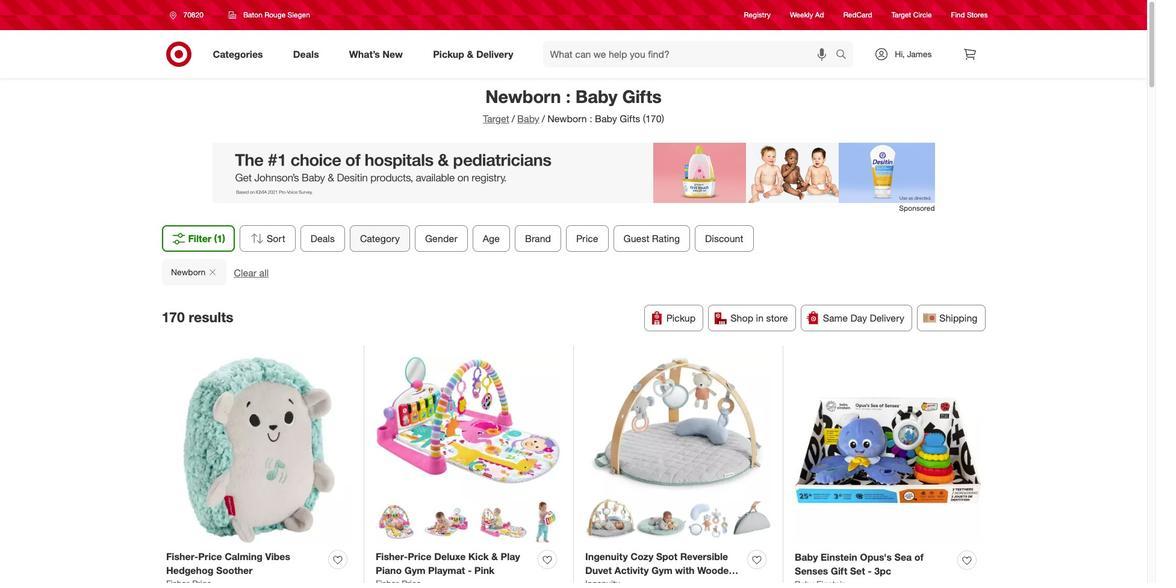 Task type: describe. For each thing, give the bounding box(es) containing it.
set
[[850, 565, 866, 577]]

baby inside baby einstein opus's sea of senses gift set - 3pc
[[795, 551, 818, 563]]

deluxe
[[434, 551, 466, 563]]

shop in store button
[[709, 305, 796, 331]]

0 vertical spatial gifts
[[623, 86, 662, 107]]

shipping
[[940, 312, 978, 324]]

pickup for pickup & delivery
[[433, 48, 465, 60]]

weekly
[[790, 10, 814, 20]]

0 vertical spatial &
[[467, 48, 474, 60]]

what's new link
[[339, 41, 418, 67]]

1 vertical spatial gifts
[[620, 113, 641, 125]]

soother
[[216, 564, 253, 576]]

play
[[501, 551, 520, 563]]

shipping button
[[918, 305, 986, 331]]

target link
[[483, 113, 510, 125]]

registry link
[[744, 10, 771, 20]]

spot
[[656, 551, 678, 563]]

2 / from the left
[[542, 113, 545, 125]]

playmat
[[428, 564, 465, 576]]

category
[[360, 233, 400, 245]]

3pc
[[875, 565, 892, 577]]

sponsored
[[900, 204, 935, 213]]

filter
[[188, 233, 212, 245]]

guest
[[624, 233, 650, 245]]

hedgehog
[[166, 564, 214, 576]]

in
[[756, 312, 764, 324]]

What can we help you find? suggestions appear below search field
[[543, 41, 839, 67]]

redcard
[[844, 10, 873, 20]]

duvet
[[586, 564, 612, 576]]

target inside target circle link
[[892, 10, 912, 20]]

same
[[823, 312, 848, 324]]

target circle
[[892, 10, 932, 20]]

pink
[[475, 564, 495, 576]]

delivery for pickup & delivery
[[476, 48, 514, 60]]

find stores
[[952, 10, 988, 20]]

siegen
[[288, 10, 310, 19]]

categories link
[[203, 41, 278, 67]]

what's new
[[349, 48, 403, 60]]

sort
[[267, 233, 285, 245]]

newborn for newborn : baby gifts target / baby / newborn : baby gifts (170)
[[486, 86, 561, 107]]

baton
[[243, 10, 263, 19]]

activity
[[615, 564, 649, 576]]

baton rouge siegen button
[[221, 4, 318, 26]]

rouge
[[265, 10, 286, 19]]

price for fisher-price calming vibes hedgehog soother
[[198, 551, 222, 563]]

baby link
[[518, 113, 540, 125]]

wooden
[[698, 564, 735, 576]]

toy
[[586, 578, 601, 583]]

ad
[[816, 10, 825, 20]]

gender button
[[415, 225, 468, 252]]

brand
[[525, 233, 551, 245]]

with
[[676, 564, 695, 576]]

senses
[[795, 565, 829, 577]]

category button
[[350, 225, 410, 252]]

70820 button
[[162, 4, 216, 26]]

guest rating button
[[614, 225, 690, 252]]

deals for deals button
[[311, 233, 335, 245]]

deals link
[[283, 41, 334, 67]]

shop in store
[[731, 312, 788, 324]]

vibes
[[265, 551, 290, 563]]

piano
[[376, 564, 402, 576]]

1 vertical spatial newborn
[[548, 113, 587, 125]]

search button
[[831, 41, 860, 70]]

results
[[189, 308, 234, 325]]

weekly ad
[[790, 10, 825, 20]]

pickup for pickup
[[667, 312, 696, 324]]

bar
[[604, 578, 620, 583]]

- inside baby einstein opus's sea of senses gift set - 3pc
[[868, 565, 872, 577]]

baby einstein opus's sea of senses gift set - 3pc
[[795, 551, 924, 577]]

gift
[[831, 565, 848, 577]]

& inside fisher-price deluxe kick & play piano gym playmat - pink
[[492, 551, 498, 563]]

newborn for newborn
[[171, 267, 205, 277]]

ingenuity cozy spot reversible duvet activity gym with wooden toy bar link
[[586, 550, 743, 583]]

search
[[831, 49, 860, 61]]

(1)
[[214, 233, 225, 245]]

redcard link
[[844, 10, 873, 20]]



Task type: vqa. For each thing, say whether or not it's contained in the screenshot.
6th WATER
no



Task type: locate. For each thing, give the bounding box(es) containing it.
newborn inside newborn button
[[171, 267, 205, 277]]

age
[[483, 233, 500, 245]]

1 gym from the left
[[405, 564, 426, 576]]

2 fisher- from the left
[[376, 551, 408, 563]]

price up hedgehog
[[198, 551, 222, 563]]

clear all button
[[234, 266, 269, 280]]

1 fisher- from the left
[[166, 551, 198, 563]]

price for fisher-price deluxe kick & play piano gym playmat - pink
[[408, 551, 432, 563]]

0 vertical spatial target
[[892, 10, 912, 20]]

baton rouge siegen
[[243, 10, 310, 19]]

1 horizontal spatial price
[[408, 551, 432, 563]]

clear
[[234, 267, 256, 279]]

delivery
[[476, 48, 514, 60], [870, 312, 905, 324]]

store
[[767, 312, 788, 324]]

pickup & delivery
[[433, 48, 514, 60]]

sort button
[[240, 225, 296, 252]]

price button
[[566, 225, 609, 252]]

einstein
[[821, 551, 858, 563]]

1 vertical spatial pickup
[[667, 312, 696, 324]]

fisher- inside fisher-price deluxe kick & play piano gym playmat - pink
[[376, 551, 408, 563]]

target left circle
[[892, 10, 912, 20]]

price inside fisher-price deluxe kick & play piano gym playmat - pink
[[408, 551, 432, 563]]

pickup
[[433, 48, 465, 60], [667, 312, 696, 324]]

price left deluxe
[[408, 551, 432, 563]]

0 horizontal spatial target
[[483, 113, 510, 125]]

pickup button
[[645, 305, 704, 331]]

ingenuity cozy spot reversible duvet activity gym with wooden toy bar
[[586, 551, 735, 583]]

fisher- for fisher-price calming vibes hedgehog soother
[[166, 551, 198, 563]]

same day delivery
[[823, 312, 905, 324]]

2 horizontal spatial price
[[577, 233, 599, 245]]

categories
[[213, 48, 263, 60]]

pickup inside pickup & delivery link
[[433, 48, 465, 60]]

newborn
[[486, 86, 561, 107], [548, 113, 587, 125], [171, 267, 205, 277]]

- left the pink
[[468, 564, 472, 576]]

1 / from the left
[[512, 113, 515, 125]]

0 horizontal spatial price
[[198, 551, 222, 563]]

day
[[851, 312, 868, 324]]

hi,
[[895, 49, 905, 59]]

discount button
[[695, 225, 754, 252]]

1 horizontal spatial gym
[[652, 564, 673, 576]]

price left guest
[[577, 233, 599, 245]]

deals down siegen
[[293, 48, 319, 60]]

170 results
[[162, 308, 234, 325]]

calming
[[225, 551, 263, 563]]

target inside newborn : baby gifts target / baby / newborn : baby gifts (170)
[[483, 113, 510, 125]]

gifts
[[623, 86, 662, 107], [620, 113, 641, 125]]

1 horizontal spatial -
[[868, 565, 872, 577]]

1 horizontal spatial delivery
[[870, 312, 905, 324]]

guest rating
[[624, 233, 680, 245]]

price
[[577, 233, 599, 245], [198, 551, 222, 563], [408, 551, 432, 563]]

&
[[467, 48, 474, 60], [492, 551, 498, 563]]

gym
[[405, 564, 426, 576], [652, 564, 673, 576]]

clear all
[[234, 267, 269, 279]]

70820
[[183, 10, 204, 19]]

weekly ad link
[[790, 10, 825, 20]]

shop
[[731, 312, 754, 324]]

filter (1)
[[188, 233, 225, 245]]

gender
[[425, 233, 458, 245]]

1 horizontal spatial /
[[542, 113, 545, 125]]

0 vertical spatial delivery
[[476, 48, 514, 60]]

0 horizontal spatial pickup
[[433, 48, 465, 60]]

newborn down filter (1) button
[[171, 267, 205, 277]]

fisher-price calming vibes hedgehog soother
[[166, 551, 290, 576]]

1 horizontal spatial :
[[590, 113, 593, 125]]

baby einstein opus's sea of senses gift set - 3pc link
[[795, 551, 953, 578]]

0 horizontal spatial :
[[566, 86, 571, 107]]

fisher- inside fisher-price calming vibes hedgehog soother
[[166, 551, 198, 563]]

1 horizontal spatial target
[[892, 10, 912, 20]]

fisher- for fisher-price deluxe kick & play piano gym playmat - pink
[[376, 551, 408, 563]]

deals button
[[300, 225, 345, 252]]

1 vertical spatial deals
[[311, 233, 335, 245]]

0 horizontal spatial /
[[512, 113, 515, 125]]

rating
[[652, 233, 680, 245]]

fisher- up piano
[[376, 551, 408, 563]]

1 vertical spatial delivery
[[870, 312, 905, 324]]

-
[[468, 564, 472, 576], [868, 565, 872, 577]]

0 vertical spatial pickup
[[433, 48, 465, 60]]

fisher-price deluxe kick & play piano gym playmat - pink image
[[376, 358, 561, 543], [376, 358, 561, 543]]

0 vertical spatial :
[[566, 86, 571, 107]]

cozy
[[631, 551, 654, 563]]

2 vertical spatial newborn
[[171, 267, 205, 277]]

0 vertical spatial newborn
[[486, 86, 561, 107]]

fisher-price calming vibes hedgehog soother image
[[166, 358, 352, 543], [166, 358, 352, 543]]

find stores link
[[952, 10, 988, 20]]

newborn : baby gifts target / baby / newborn : baby gifts (170)
[[483, 86, 664, 125]]

brand button
[[515, 225, 562, 252]]

2 gym from the left
[[652, 564, 673, 576]]

delivery inside button
[[870, 312, 905, 324]]

of
[[915, 551, 924, 563]]

deals right sort
[[311, 233, 335, 245]]

:
[[566, 86, 571, 107], [590, 113, 593, 125]]

pickup inside button
[[667, 312, 696, 324]]

circle
[[914, 10, 932, 20]]

deals for deals link
[[293, 48, 319, 60]]

delivery for same day delivery
[[870, 312, 905, 324]]

- right set
[[868, 565, 872, 577]]

ingenuity
[[586, 551, 628, 563]]

1 vertical spatial :
[[590, 113, 593, 125]]

fisher-price deluxe kick & play piano gym playmat - pink
[[376, 551, 520, 576]]

target left baby link at the top left of the page
[[483, 113, 510, 125]]

gym down spot
[[652, 564, 673, 576]]

find
[[952, 10, 966, 20]]

- inside fisher-price deluxe kick & play piano gym playmat - pink
[[468, 564, 472, 576]]

0 vertical spatial deals
[[293, 48, 319, 60]]

filter (1) button
[[162, 225, 235, 252]]

what's
[[349, 48, 380, 60]]

0 horizontal spatial &
[[467, 48, 474, 60]]

(170)
[[643, 113, 664, 125]]

james
[[908, 49, 932, 59]]

kick
[[469, 551, 489, 563]]

newborn up baby link at the top left of the page
[[486, 86, 561, 107]]

ingenuity cozy spot reversible duvet activity gym with wooden toy bar image
[[586, 358, 771, 543], [586, 358, 771, 543]]

/ right baby link at the top left of the page
[[542, 113, 545, 125]]

/ left baby link at the top left of the page
[[512, 113, 515, 125]]

gym inside fisher-price deluxe kick & play piano gym playmat - pink
[[405, 564, 426, 576]]

0 horizontal spatial -
[[468, 564, 472, 576]]

deals inside button
[[311, 233, 335, 245]]

1 vertical spatial target
[[483, 113, 510, 125]]

baby
[[576, 86, 618, 107], [518, 113, 540, 125], [595, 113, 617, 125], [795, 551, 818, 563]]

/
[[512, 113, 515, 125], [542, 113, 545, 125]]

opus's
[[860, 551, 892, 563]]

hi, james
[[895, 49, 932, 59]]

newborn button
[[162, 259, 226, 286]]

fisher-price deluxe kick & play piano gym playmat - pink link
[[376, 550, 533, 578]]

0 horizontal spatial delivery
[[476, 48, 514, 60]]

1 horizontal spatial pickup
[[667, 312, 696, 324]]

1 horizontal spatial &
[[492, 551, 498, 563]]

gifts up (170)
[[623, 86, 662, 107]]

gifts left (170)
[[620, 113, 641, 125]]

fisher-
[[166, 551, 198, 563], [376, 551, 408, 563]]

deals
[[293, 48, 319, 60], [311, 233, 335, 245]]

registry
[[744, 10, 771, 20]]

newborn right baby link at the top left of the page
[[548, 113, 587, 125]]

price inside fisher-price calming vibes hedgehog soother
[[198, 551, 222, 563]]

age button
[[473, 225, 510, 252]]

0 horizontal spatial gym
[[405, 564, 426, 576]]

170
[[162, 308, 185, 325]]

1 horizontal spatial fisher-
[[376, 551, 408, 563]]

fisher- up hedgehog
[[166, 551, 198, 563]]

price inside price button
[[577, 233, 599, 245]]

1 vertical spatial &
[[492, 551, 498, 563]]

new
[[383, 48, 403, 60]]

0 horizontal spatial fisher-
[[166, 551, 198, 563]]

gym inside ingenuity cozy spot reversible duvet activity gym with wooden toy bar
[[652, 564, 673, 576]]

gym right piano
[[405, 564, 426, 576]]

same day delivery button
[[801, 305, 913, 331]]

advertisement region
[[212, 143, 935, 203]]

baby einstein opus's sea of senses gift set - 3pc image
[[795, 358, 981, 544], [795, 358, 981, 544]]

fisher-price calming vibes hedgehog soother link
[[166, 550, 324, 578]]

stores
[[968, 10, 988, 20]]

target circle link
[[892, 10, 932, 20]]



